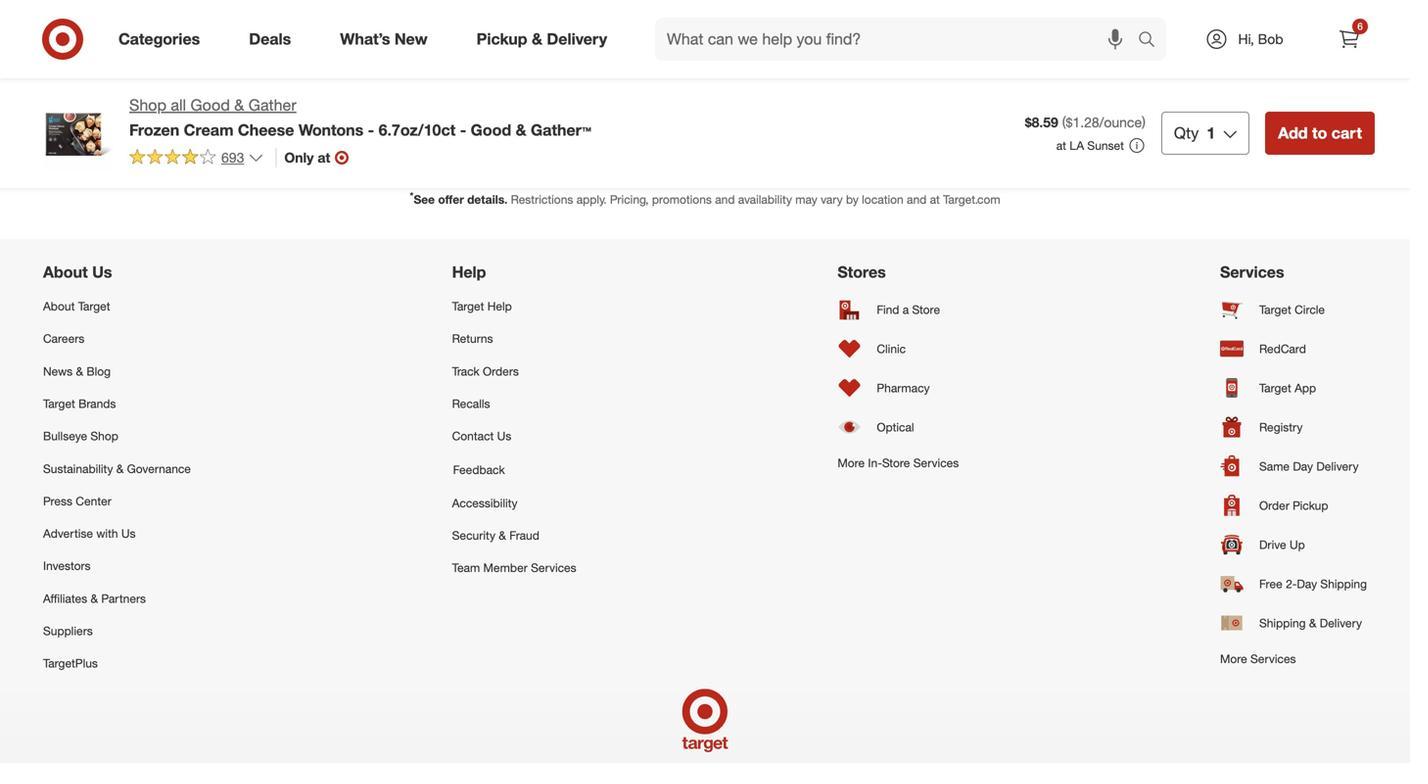 Task type: vqa. For each thing, say whether or not it's contained in the screenshot.
Bullseye Shop
yes



Task type: locate. For each thing, give the bounding box(es) containing it.
0 horizontal spatial shipping
[[1260, 616, 1307, 631]]

day right free
[[1298, 577, 1318, 591]]

1 horizontal spatial at
[[930, 192, 940, 207]]

hi,
[[1239, 30, 1255, 48]]

more inside more services link
[[1221, 652, 1248, 666]]

feedback
[[453, 462, 505, 477]]

affiliates & partners
[[43, 591, 146, 606]]

delivery for same day delivery
[[1317, 459, 1360, 474]]

1 vertical spatial store
[[883, 456, 911, 470]]

at right the only
[[318, 149, 330, 166]]

bob
[[1259, 30, 1284, 48]]

0 horizontal spatial us
[[92, 263, 112, 282]]

0 vertical spatial pickup
[[477, 29, 528, 49]]

shop up frozen
[[129, 96, 167, 115]]

& up gather™
[[532, 29, 543, 49]]

0 vertical spatial good
[[191, 96, 230, 115]]

shipping up shipping & delivery
[[1321, 577, 1368, 591]]

about up careers
[[43, 299, 75, 314]]

shipping up more services link
[[1260, 616, 1307, 631]]

& down free 2-day shipping
[[1310, 616, 1317, 631]]

services down optical link
[[914, 456, 960, 470]]

target down about us
[[78, 299, 110, 314]]

more services link
[[1221, 643, 1368, 675]]

free 2-day shipping link
[[1221, 564, 1368, 604]]

0 vertical spatial delivery
[[547, 29, 608, 49]]

at left la
[[1057, 138, 1067, 153]]

recalls
[[452, 396, 490, 411]]

delivery up gather™
[[547, 29, 608, 49]]

1 horizontal spatial shop
[[129, 96, 167, 115]]

6 link
[[1329, 18, 1372, 61]]

about
[[43, 263, 88, 282], [43, 299, 75, 314]]

order pickup
[[1260, 498, 1329, 513]]

0 vertical spatial about
[[43, 263, 88, 282]]

2 horizontal spatial us
[[497, 429, 512, 444]]

about for about target
[[43, 299, 75, 314]]

& left gather
[[234, 96, 244, 115]]

and
[[715, 192, 735, 207], [907, 192, 927, 207]]

store
[[913, 302, 941, 317], [883, 456, 911, 470]]

2 and from the left
[[907, 192, 927, 207]]

target left circle
[[1260, 302, 1292, 317]]

us up about target link
[[92, 263, 112, 282]]

affiliates & partners link
[[43, 582, 191, 615]]

pickup & delivery link
[[460, 18, 632, 61]]

offer
[[438, 192, 464, 207]]

us right contact
[[497, 429, 512, 444]]

& for news & blog
[[76, 364, 83, 379]]

circle
[[1295, 302, 1326, 317]]

None text field
[[668, 79, 883, 122]]

sustainability & governance link
[[43, 452, 191, 485]]

0 horizontal spatial store
[[883, 456, 911, 470]]

vary
[[821, 192, 843, 207]]

0 horizontal spatial at
[[318, 149, 330, 166]]

about inside about target link
[[43, 299, 75, 314]]

2 vertical spatial delivery
[[1321, 616, 1363, 631]]

1 vertical spatial delivery
[[1317, 459, 1360, 474]]

target brands
[[43, 396, 116, 411]]

help
[[452, 263, 486, 282], [488, 299, 512, 314]]

target for target circle
[[1260, 302, 1292, 317]]

target left app
[[1260, 381, 1292, 395]]

shop down brands
[[91, 429, 118, 444]]

- right 6.7oz/10ct
[[460, 120, 467, 139]]

governance
[[127, 461, 191, 476]]

1 horizontal spatial pickup
[[1294, 498, 1329, 513]]

and left availability
[[715, 192, 735, 207]]

1 horizontal spatial and
[[907, 192, 927, 207]]

1 horizontal spatial us
[[121, 526, 136, 541]]

what's new
[[340, 29, 428, 49]]

- right "wontons"
[[368, 120, 374, 139]]

targetplus
[[43, 656, 98, 671]]

)
[[1143, 114, 1146, 131]]

& for sustainability & governance
[[116, 461, 124, 476]]

1 about from the top
[[43, 263, 88, 282]]

target for target app
[[1260, 381, 1292, 395]]

image of frozen cream cheese wontons - 6.7oz/10ct - good & gather™ image
[[35, 94, 114, 172]]

find a store
[[877, 302, 941, 317]]

target inside target circle link
[[1260, 302, 1292, 317]]

a
[[903, 302, 909, 317]]

1 horizontal spatial more
[[1221, 652, 1248, 666]]

returns link
[[452, 323, 577, 355]]

at la sunset
[[1057, 138, 1125, 153]]

& down bullseye shop link
[[116, 461, 124, 476]]

& for shipping & delivery
[[1310, 616, 1317, 631]]

contact
[[452, 429, 494, 444]]

day right 'same'
[[1294, 459, 1314, 474]]

drive up link
[[1221, 525, 1368, 564]]

more services
[[1221, 652, 1297, 666]]

day
[[1294, 459, 1314, 474], [1298, 577, 1318, 591]]

pickup
[[477, 29, 528, 49], [1294, 498, 1329, 513]]

at left the target.com
[[930, 192, 940, 207]]

1 horizontal spatial help
[[488, 299, 512, 314]]

location
[[862, 192, 904, 207]]

search button
[[1130, 18, 1177, 65]]

1 horizontal spatial shipping
[[1321, 577, 1368, 591]]

& left fraud
[[499, 528, 506, 543]]

shop inside "shop all good & gather frozen cream cheese wontons - 6.7oz/10ct - good & gather™"
[[129, 96, 167, 115]]

delivery up order pickup
[[1317, 459, 1360, 474]]

more inside 'more in-store services' link
[[838, 456, 865, 470]]

sunset
[[1088, 138, 1125, 153]]

-
[[368, 120, 374, 139], [460, 120, 467, 139]]

team member services
[[452, 561, 577, 575]]

0 vertical spatial us
[[92, 263, 112, 282]]

good up cream
[[191, 96, 230, 115]]

pickup right new
[[477, 29, 528, 49]]

0 horizontal spatial pickup
[[477, 29, 528, 49]]

brands
[[79, 396, 116, 411]]

services up 'target circle'
[[1221, 263, 1285, 282]]

about us
[[43, 263, 112, 282]]

apply.
[[577, 192, 607, 207]]

bullseye
[[43, 429, 87, 444]]

1 vertical spatial us
[[497, 429, 512, 444]]

1 vertical spatial good
[[471, 120, 512, 139]]

us for about us
[[92, 263, 112, 282]]

by
[[847, 192, 859, 207]]

wontons
[[299, 120, 364, 139]]

more left in-
[[838, 456, 865, 470]]

& for security & fraud
[[499, 528, 506, 543]]

pickup right order at bottom right
[[1294, 498, 1329, 513]]

new
[[395, 29, 428, 49]]

& right affiliates
[[91, 591, 98, 606]]

same day delivery link
[[1221, 447, 1368, 486]]

registry
[[1260, 420, 1304, 435]]

$1.28
[[1067, 114, 1100, 131]]

pickup & delivery
[[477, 29, 608, 49]]

1 vertical spatial more
[[1221, 652, 1248, 666]]

2 about from the top
[[43, 299, 75, 314]]

delivery down free 2-day shipping
[[1321, 616, 1363, 631]]

add to cart button
[[1266, 112, 1376, 155]]

& for pickup & delivery
[[532, 29, 543, 49]]

track
[[452, 364, 480, 379]]

1 vertical spatial about
[[43, 299, 75, 314]]

good up details.
[[471, 120, 512, 139]]

store for in-
[[883, 456, 911, 470]]

target up 'returns'
[[452, 299, 484, 314]]

& left blog
[[76, 364, 83, 379]]

store down optical link
[[883, 456, 911, 470]]

What can we help you find? suggestions appear below search field
[[656, 18, 1143, 61]]

optical link
[[838, 408, 960, 447]]

gather™
[[531, 120, 592, 139]]

1 horizontal spatial -
[[460, 120, 467, 139]]

store for a
[[913, 302, 941, 317]]

0 horizontal spatial and
[[715, 192, 735, 207]]

press center
[[43, 494, 111, 508]]

1 - from the left
[[368, 120, 374, 139]]

0 horizontal spatial -
[[368, 120, 374, 139]]

target inside target help link
[[452, 299, 484, 314]]

services down fraud
[[531, 561, 577, 575]]

0 vertical spatial more
[[838, 456, 865, 470]]

0 horizontal spatial more
[[838, 456, 865, 470]]

shipping
[[1321, 577, 1368, 591], [1260, 616, 1307, 631]]

store right the a
[[913, 302, 941, 317]]

0 vertical spatial shop
[[129, 96, 167, 115]]

delivery
[[547, 29, 608, 49], [1317, 459, 1360, 474], [1321, 616, 1363, 631]]

about for about us
[[43, 263, 88, 282]]

target: expect more. pay less. image
[[430, 680, 981, 763]]

more
[[838, 456, 865, 470], [1221, 652, 1248, 666]]

0 vertical spatial day
[[1294, 459, 1314, 474]]

search
[[1130, 31, 1177, 51]]

target inside target app link
[[1260, 381, 1292, 395]]

0 vertical spatial store
[[913, 302, 941, 317]]

6.7oz/10ct
[[379, 120, 456, 139]]

affiliates
[[43, 591, 87, 606]]

more down shipping & delivery link
[[1221, 652, 1248, 666]]

1 and from the left
[[715, 192, 735, 207]]

1 horizontal spatial store
[[913, 302, 941, 317]]

help up target help
[[452, 263, 486, 282]]

target down news
[[43, 396, 75, 411]]

in-
[[869, 456, 883, 470]]

0 vertical spatial help
[[452, 263, 486, 282]]

clinic
[[877, 341, 906, 356]]

693 link
[[129, 148, 264, 170]]

0 horizontal spatial shop
[[91, 429, 118, 444]]

target inside target brands link
[[43, 396, 75, 411]]

free
[[1260, 577, 1283, 591]]

shipping & delivery
[[1260, 616, 1363, 631]]

us right with
[[121, 526, 136, 541]]

1 vertical spatial help
[[488, 299, 512, 314]]

and right "location"
[[907, 192, 927, 207]]

about up about target
[[43, 263, 88, 282]]

registry link
[[1221, 408, 1368, 447]]

help up returns link
[[488, 299, 512, 314]]

feedback button
[[452, 452, 577, 487]]

suppliers link
[[43, 615, 191, 647]]

qty
[[1175, 123, 1200, 143]]

0 horizontal spatial good
[[191, 96, 230, 115]]

suppliers
[[43, 624, 93, 638]]

recalls link
[[452, 388, 577, 420]]



Task type: describe. For each thing, give the bounding box(es) containing it.
0 vertical spatial shipping
[[1321, 577, 1368, 591]]

hi, bob
[[1239, 30, 1284, 48]]

news & blog link
[[43, 355, 191, 388]]

cart
[[1332, 123, 1363, 143]]

pharmacy link
[[838, 369, 960, 408]]

advertise
[[43, 526, 93, 541]]

categories
[[119, 29, 200, 49]]

investors link
[[43, 550, 191, 582]]

1
[[1207, 123, 1216, 143]]

what's new link
[[324, 18, 452, 61]]

bullseye shop
[[43, 429, 118, 444]]

2-
[[1287, 577, 1298, 591]]

press
[[43, 494, 72, 508]]

all
[[171, 96, 186, 115]]

target for target brands
[[43, 396, 75, 411]]

restrictions
[[511, 192, 574, 207]]

target circle
[[1260, 302, 1326, 317]]

gather
[[249, 96, 297, 115]]

stores
[[838, 263, 887, 282]]

target app link
[[1221, 369, 1368, 408]]

about target link
[[43, 290, 191, 323]]

add
[[1279, 123, 1309, 143]]

security
[[452, 528, 496, 543]]

more for more services
[[1221, 652, 1248, 666]]

1 vertical spatial day
[[1298, 577, 1318, 591]]

more in-store services link
[[838, 447, 960, 479]]

investors
[[43, 559, 91, 573]]

$8.59
[[1026, 114, 1059, 131]]

news & blog
[[43, 364, 111, 379]]

1 vertical spatial shop
[[91, 429, 118, 444]]

services down shipping & delivery link
[[1251, 652, 1297, 666]]

categories link
[[102, 18, 225, 61]]

services inside "link"
[[531, 561, 577, 575]]

redcard link
[[1221, 329, 1368, 369]]

shipping & delivery link
[[1221, 604, 1368, 643]]

target brands link
[[43, 388, 191, 420]]

drive up
[[1260, 537, 1306, 552]]

target circle link
[[1221, 290, 1368, 329]]

news
[[43, 364, 73, 379]]

target for target help
[[452, 299, 484, 314]]

shop all good & gather frozen cream cheese wontons - 6.7oz/10ct - good & gather™
[[129, 96, 592, 139]]

2 horizontal spatial at
[[1057, 138, 1067, 153]]

at inside * see offer details. restrictions apply. pricing, promotions and availability may vary by location and at target.com
[[930, 192, 940, 207]]

$8.59 ( $1.28 /ounce )
[[1026, 114, 1146, 131]]

careers
[[43, 331, 85, 346]]

security & fraud link
[[452, 519, 577, 552]]

add to cart
[[1279, 123, 1363, 143]]

0 horizontal spatial help
[[452, 263, 486, 282]]

qty 1
[[1175, 123, 1216, 143]]

*
[[410, 190, 414, 202]]

target app
[[1260, 381, 1317, 395]]

advertise with us
[[43, 526, 136, 541]]

orders
[[483, 364, 519, 379]]

target inside about target link
[[78, 299, 110, 314]]

target.com
[[944, 192, 1001, 207]]

targetplus link
[[43, 647, 191, 680]]

optical
[[877, 420, 915, 435]]

advertise with us link
[[43, 517, 191, 550]]

deals
[[249, 29, 291, 49]]

drive
[[1260, 537, 1287, 552]]

sustainability
[[43, 461, 113, 476]]

693
[[221, 149, 244, 166]]

1 horizontal spatial good
[[471, 120, 512, 139]]

press center link
[[43, 485, 191, 517]]

order pickup link
[[1221, 486, 1368, 525]]

with
[[96, 526, 118, 541]]

availability
[[739, 192, 793, 207]]

about target
[[43, 299, 110, 314]]

2 vertical spatial us
[[121, 526, 136, 541]]

sustainability & governance
[[43, 461, 191, 476]]

1 vertical spatial pickup
[[1294, 498, 1329, 513]]

bullseye shop link
[[43, 420, 191, 452]]

2 - from the left
[[460, 120, 467, 139]]

promotions
[[652, 192, 712, 207]]

find a store link
[[838, 290, 960, 329]]

track orders link
[[452, 355, 577, 388]]

security & fraud
[[452, 528, 540, 543]]

& left gather™
[[516, 120, 527, 139]]

& for affiliates & partners
[[91, 591, 98, 606]]

1 vertical spatial shipping
[[1260, 616, 1307, 631]]

same day delivery
[[1260, 459, 1360, 474]]

frozen
[[129, 120, 179, 139]]

partners
[[101, 591, 146, 606]]

delivery for shipping & delivery
[[1321, 616, 1363, 631]]

up
[[1290, 537, 1306, 552]]

us for contact us
[[497, 429, 512, 444]]

more for more in-store services
[[838, 456, 865, 470]]

deals link
[[232, 18, 316, 61]]

pricing,
[[610, 192, 649, 207]]

app
[[1295, 381, 1317, 395]]

/ounce
[[1100, 114, 1143, 131]]

* see offer details. restrictions apply. pricing, promotions and availability may vary by location and at target.com
[[410, 190, 1001, 207]]

redcard
[[1260, 341, 1307, 356]]

team
[[452, 561, 480, 575]]

details.
[[468, 192, 508, 207]]

sponsored
[[787, 9, 845, 23]]

delivery for pickup & delivery
[[547, 29, 608, 49]]



